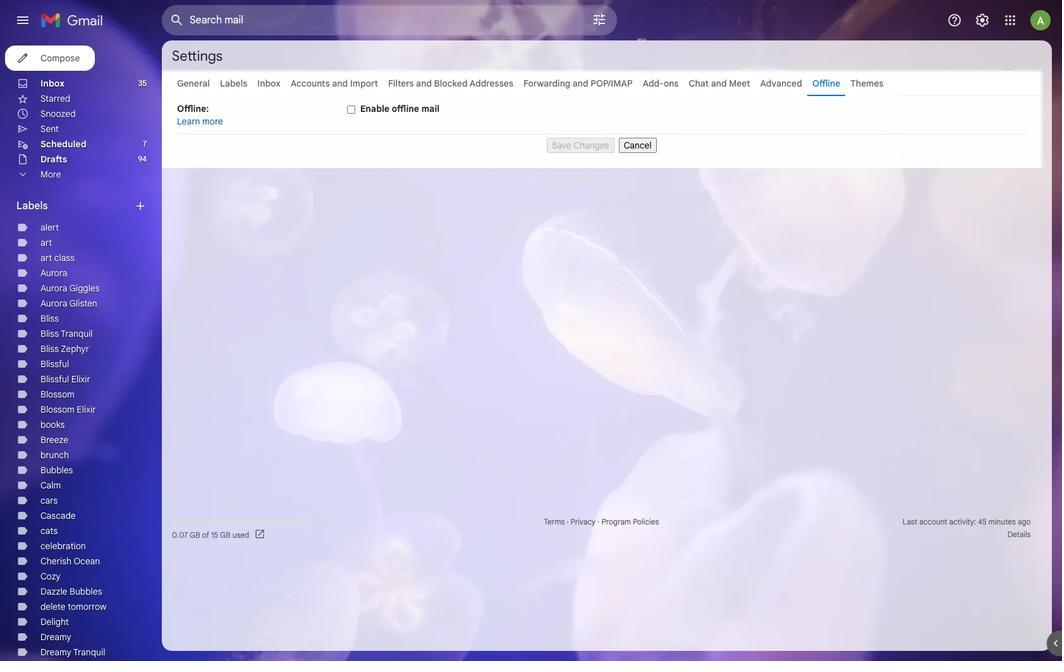 Task type: vqa. For each thing, say whether or not it's contained in the screenshot.
left a
no



Task type: locate. For each thing, give the bounding box(es) containing it.
blissful
[[40, 358, 69, 370], [40, 374, 69, 385]]

brunch
[[40, 450, 69, 461]]

footer containing terms
[[162, 516, 1042, 541]]

tomorrow
[[68, 601, 106, 613]]

aurora giggles link
[[40, 283, 100, 294]]

art down alert
[[40, 237, 52, 248]]

elixir down blissful elixir link
[[77, 404, 96, 415]]

dreamy for the dreamy link at the bottom left of page
[[40, 632, 71, 643]]

3 bliss from the top
[[40, 343, 59, 355]]

2 aurora from the top
[[40, 283, 67, 294]]

bubbles up tomorrow
[[70, 586, 102, 597]]

0 vertical spatial labels
[[220, 78, 247, 89]]

elixir up blossom "link"
[[71, 374, 90, 385]]

aurora down aurora link
[[40, 283, 67, 294]]

1 vertical spatial elixir
[[77, 404, 96, 415]]

tranquil up the zephyr
[[61, 328, 93, 340]]

0 horizontal spatial inbox link
[[40, 78, 64, 89]]

privacy
[[571, 517, 596, 527]]

more
[[40, 169, 61, 180]]

advanced
[[760, 78, 802, 89]]

2 blossom from the top
[[40, 404, 74, 415]]

dreamy for dreamy tranquil
[[40, 647, 71, 658]]

cancel button
[[619, 138, 657, 153]]

aurora glisten link
[[40, 298, 97, 309]]

brunch link
[[40, 450, 69, 461]]

navigation
[[177, 135, 1027, 153]]

1 horizontal spatial inbox link
[[257, 78, 281, 89]]

drafts
[[40, 154, 67, 165]]

cancel
[[624, 140, 652, 151]]

calm link
[[40, 480, 61, 491]]

2 art from the top
[[40, 252, 52, 264]]

bubbles link
[[40, 465, 73, 476]]

blossom for blossom "link"
[[40, 389, 74, 400]]

7
[[143, 139, 147, 149]]

1 vertical spatial bliss
[[40, 328, 59, 340]]

snoozed
[[40, 108, 76, 119]]

1 vertical spatial blissful
[[40, 374, 69, 385]]

2 vertical spatial bliss
[[40, 343, 59, 355]]

bliss for bliss zephyr
[[40, 343, 59, 355]]

bliss link
[[40, 313, 59, 324]]

aurora down the art class
[[40, 267, 67, 279]]

2 blissful from the top
[[40, 374, 69, 385]]

2 dreamy from the top
[[40, 647, 71, 658]]

3 aurora from the top
[[40, 298, 67, 309]]

accounts and import
[[291, 78, 378, 89]]

cascade link
[[40, 510, 76, 522]]

art for art class
[[40, 252, 52, 264]]

general link
[[177, 78, 210, 89]]

2 vertical spatial aurora
[[40, 298, 67, 309]]

bliss down bliss link
[[40, 328, 59, 340]]

1 horizontal spatial inbox
[[257, 78, 281, 89]]

1 horizontal spatial ·
[[598, 517, 600, 527]]

drafts link
[[40, 154, 67, 165]]

cascade
[[40, 510, 76, 522]]

1 vertical spatial aurora
[[40, 283, 67, 294]]

1 bliss from the top
[[40, 313, 59, 324]]

1 dreamy from the top
[[40, 632, 71, 643]]

0 vertical spatial tranquil
[[61, 328, 93, 340]]

bliss for bliss tranquil
[[40, 328, 59, 340]]

gb left of
[[190, 530, 200, 540]]

bliss up bliss tranquil link
[[40, 313, 59, 324]]

1 vertical spatial bubbles
[[70, 586, 102, 597]]

· right terms
[[567, 517, 569, 527]]

bliss
[[40, 313, 59, 324], [40, 328, 59, 340], [40, 343, 59, 355]]

enable
[[360, 103, 390, 114]]

1 blissful from the top
[[40, 358, 69, 370]]

sent link
[[40, 123, 59, 135]]

footer
[[162, 516, 1042, 541]]

and right filters
[[416, 78, 432, 89]]

policies
[[633, 517, 659, 527]]

bubbles down brunch link
[[40, 465, 73, 476]]

1 aurora from the top
[[40, 267, 67, 279]]

tranquil down tomorrow
[[73, 647, 105, 658]]

inbox link right labels link at the top left of page
[[257, 78, 281, 89]]

labels link
[[220, 78, 247, 89]]

alert link
[[40, 222, 59, 233]]

0.07 gb of 15 gb used
[[172, 530, 249, 540]]

books
[[40, 419, 65, 431]]

None search field
[[162, 5, 617, 35]]

0 vertical spatial aurora
[[40, 267, 67, 279]]

gb right 15
[[220, 530, 230, 540]]

inbox right labels link at the top left of page
[[257, 78, 281, 89]]

0 vertical spatial blossom
[[40, 389, 74, 400]]

art link
[[40, 237, 52, 248]]

0 horizontal spatial ·
[[567, 517, 569, 527]]

minutes
[[989, 517, 1016, 527]]

blissful down blissful "link"
[[40, 374, 69, 385]]

cats link
[[40, 525, 58, 537]]

1 · from the left
[[567, 517, 569, 527]]

1 vertical spatial dreamy
[[40, 647, 71, 658]]

0 horizontal spatial gb
[[190, 530, 200, 540]]

blissful down bliss zephyr link
[[40, 358, 69, 370]]

details link
[[1008, 530, 1031, 539]]

activity:
[[949, 517, 976, 527]]

labels
[[220, 78, 247, 89], [16, 200, 48, 212]]

2 bliss from the top
[[40, 328, 59, 340]]

blissful elixir link
[[40, 374, 90, 385]]

program policies link
[[602, 517, 659, 527]]

2 inbox from the left
[[257, 78, 281, 89]]

1 art from the top
[[40, 237, 52, 248]]

and
[[332, 78, 348, 89], [416, 78, 432, 89], [573, 78, 588, 89], [711, 78, 727, 89]]

2 and from the left
[[416, 78, 432, 89]]

inbox link up starred
[[40, 78, 64, 89]]

1 vertical spatial tranquil
[[73, 647, 105, 658]]

1 inbox from the left
[[40, 78, 64, 89]]

and left import
[[332, 78, 348, 89]]

1 and from the left
[[332, 78, 348, 89]]

dreamy tranquil
[[40, 647, 105, 658]]

dreamy down delight
[[40, 632, 71, 643]]

0 horizontal spatial labels
[[16, 200, 48, 212]]

follow link to manage storage image
[[254, 529, 267, 541]]

1 vertical spatial labels
[[16, 200, 48, 212]]

learn more link
[[177, 116, 223, 127]]

ons
[[664, 78, 679, 89]]

learn
[[177, 116, 200, 127]]

starred link
[[40, 93, 70, 104]]

1 blossom from the top
[[40, 389, 74, 400]]

35
[[138, 78, 147, 88]]

offline: learn more
[[177, 103, 223, 127]]

4 and from the left
[[711, 78, 727, 89]]

art down 'art' link
[[40, 252, 52, 264]]

tranquil for bliss tranquil
[[61, 328, 93, 340]]

3 and from the left
[[573, 78, 588, 89]]

0 vertical spatial blissful
[[40, 358, 69, 370]]

Enable offline mail checkbox
[[347, 105, 355, 114]]

1 horizontal spatial gb
[[220, 530, 230, 540]]

aurora glisten
[[40, 298, 97, 309]]

delete tomorrow
[[40, 601, 106, 613]]

cherish
[[40, 556, 72, 567]]

enable offline mail
[[360, 103, 440, 114]]

aurora up bliss link
[[40, 298, 67, 309]]

cozy link
[[40, 571, 61, 582]]

settings image
[[975, 13, 990, 28]]

blossom down blossom "link"
[[40, 404, 74, 415]]

1 horizontal spatial labels
[[220, 78, 247, 89]]

labels inside labels "navigation"
[[16, 200, 48, 212]]

aurora
[[40, 267, 67, 279], [40, 283, 67, 294], [40, 298, 67, 309]]

labels right general
[[220, 78, 247, 89]]

addresses
[[470, 78, 513, 89]]

blossom down blissful elixir link
[[40, 389, 74, 400]]

tranquil
[[61, 328, 93, 340], [73, 647, 105, 658]]

inbox up starred
[[40, 78, 64, 89]]

·
[[567, 517, 569, 527], [598, 517, 600, 527]]

forwarding and pop/imap
[[524, 78, 633, 89]]

compose
[[40, 52, 80, 64]]

1 vertical spatial art
[[40, 252, 52, 264]]

gb
[[190, 530, 200, 540], [220, 530, 230, 540]]

dreamy down the dreamy link at the bottom left of page
[[40, 647, 71, 658]]

terms link
[[544, 517, 565, 527]]

0 vertical spatial bliss
[[40, 313, 59, 324]]

45
[[978, 517, 987, 527]]

bliss up blissful "link"
[[40, 343, 59, 355]]

delete
[[40, 601, 66, 613]]

0 horizontal spatial inbox
[[40, 78, 64, 89]]

bliss tranquil
[[40, 328, 93, 340]]

1 vertical spatial blossom
[[40, 404, 74, 415]]

offline
[[392, 103, 419, 114]]

0 vertical spatial elixir
[[71, 374, 90, 385]]

0 vertical spatial art
[[40, 237, 52, 248]]

and left 'pop/imap'
[[573, 78, 588, 89]]

and right chat
[[711, 78, 727, 89]]

blossom
[[40, 389, 74, 400], [40, 404, 74, 415]]

0 vertical spatial dreamy
[[40, 632, 71, 643]]

· right the privacy link
[[598, 517, 600, 527]]

meet
[[729, 78, 750, 89]]

labels up alert link
[[16, 200, 48, 212]]

pop/imap
[[591, 78, 633, 89]]

offline
[[812, 78, 840, 89]]

add-ons
[[643, 78, 679, 89]]

books link
[[40, 419, 65, 431]]

blocked
[[434, 78, 468, 89]]



Task type: describe. For each thing, give the bounding box(es) containing it.
aurora link
[[40, 267, 67, 279]]

navigation containing save changes
[[177, 135, 1027, 153]]

elixir for blissful elixir
[[71, 374, 90, 385]]

dazzle
[[40, 586, 67, 597]]

blissful link
[[40, 358, 69, 370]]

themes link
[[851, 78, 884, 89]]

calm
[[40, 480, 61, 491]]

main menu image
[[15, 13, 30, 28]]

aurora for aurora glisten
[[40, 298, 67, 309]]

offline link
[[812, 78, 840, 89]]

more
[[202, 116, 223, 127]]

2 inbox link from the left
[[257, 78, 281, 89]]

details
[[1008, 530, 1031, 539]]

accounts and import link
[[291, 78, 378, 89]]

zephyr
[[61, 343, 89, 355]]

more button
[[0, 167, 152, 182]]

mail
[[422, 103, 440, 114]]

bliss for bliss link
[[40, 313, 59, 324]]

privacy link
[[571, 517, 596, 527]]

forwarding
[[524, 78, 570, 89]]

aurora for aurora giggles
[[40, 283, 67, 294]]

labels for labels link at the top left of page
[[220, 78, 247, 89]]

terms · privacy · program policies
[[544, 517, 659, 527]]

account
[[919, 517, 947, 527]]

chat and meet link
[[689, 78, 750, 89]]

terms
[[544, 517, 565, 527]]

filters
[[388, 78, 414, 89]]

scheduled
[[40, 138, 86, 150]]

filters and blocked addresses
[[388, 78, 513, 89]]

gmail image
[[40, 8, 109, 33]]

2 gb from the left
[[220, 530, 230, 540]]

offline:
[[177, 103, 209, 114]]

search mail image
[[166, 9, 188, 32]]

used
[[232, 530, 249, 540]]

art for 'art' link
[[40, 237, 52, 248]]

save
[[552, 140, 571, 151]]

and for forwarding
[[573, 78, 588, 89]]

of
[[202, 530, 209, 540]]

blossom for blossom elixir
[[40, 404, 74, 415]]

filters and blocked addresses link
[[388, 78, 513, 89]]

celebration link
[[40, 541, 86, 552]]

support image
[[947, 13, 962, 28]]

delight link
[[40, 616, 69, 628]]

aurora giggles
[[40, 283, 100, 294]]

cars
[[40, 495, 58, 506]]

ocean
[[74, 556, 100, 567]]

chat
[[689, 78, 709, 89]]

giggles
[[69, 283, 100, 294]]

bliss zephyr
[[40, 343, 89, 355]]

and for filters
[[416, 78, 432, 89]]

labels for labels heading
[[16, 200, 48, 212]]

and for chat
[[711, 78, 727, 89]]

2 · from the left
[[598, 517, 600, 527]]

glisten
[[69, 298, 97, 309]]

cherish ocean
[[40, 556, 100, 567]]

save changes button
[[547, 138, 614, 153]]

chat and meet
[[689, 78, 750, 89]]

0 vertical spatial bubbles
[[40, 465, 73, 476]]

inbox inside labels "navigation"
[[40, 78, 64, 89]]

advanced link
[[760, 78, 802, 89]]

Search mail text field
[[190, 14, 556, 27]]

starred
[[40, 93, 70, 104]]

breeze
[[40, 434, 68, 446]]

advanced search options image
[[587, 7, 612, 32]]

cars link
[[40, 495, 58, 506]]

1 gb from the left
[[190, 530, 200, 540]]

add-ons link
[[643, 78, 679, 89]]

and for accounts
[[332, 78, 348, 89]]

last account activity: 45 minutes ago details
[[903, 517, 1031, 539]]

blossom elixir link
[[40, 404, 96, 415]]

dazzle bubbles
[[40, 586, 102, 597]]

elixir for blossom elixir
[[77, 404, 96, 415]]

save changes
[[552, 140, 609, 151]]

blissful for blissful "link"
[[40, 358, 69, 370]]

scheduled link
[[40, 138, 86, 150]]

dreamy tranquil link
[[40, 647, 105, 658]]

0.07
[[172, 530, 188, 540]]

1 inbox link from the left
[[40, 78, 64, 89]]

alert
[[40, 222, 59, 233]]

program
[[602, 517, 631, 527]]

aurora for aurora link
[[40, 267, 67, 279]]

forwarding and pop/imap link
[[524, 78, 633, 89]]

breeze link
[[40, 434, 68, 446]]

94
[[138, 154, 147, 164]]

tranquil for dreamy tranquil
[[73, 647, 105, 658]]

labels navigation
[[0, 40, 162, 661]]

dazzle bubbles link
[[40, 586, 102, 597]]

cherish ocean link
[[40, 556, 100, 567]]

blossom link
[[40, 389, 74, 400]]

accounts
[[291, 78, 330, 89]]

bliss zephyr link
[[40, 343, 89, 355]]

labels heading
[[16, 200, 134, 212]]

blissful for blissful elixir
[[40, 374, 69, 385]]

class
[[54, 252, 75, 264]]

changes
[[574, 140, 609, 151]]

dreamy link
[[40, 632, 71, 643]]

import
[[350, 78, 378, 89]]

general
[[177, 78, 210, 89]]

delight
[[40, 616, 69, 628]]

art class link
[[40, 252, 75, 264]]

15
[[211, 530, 218, 540]]



